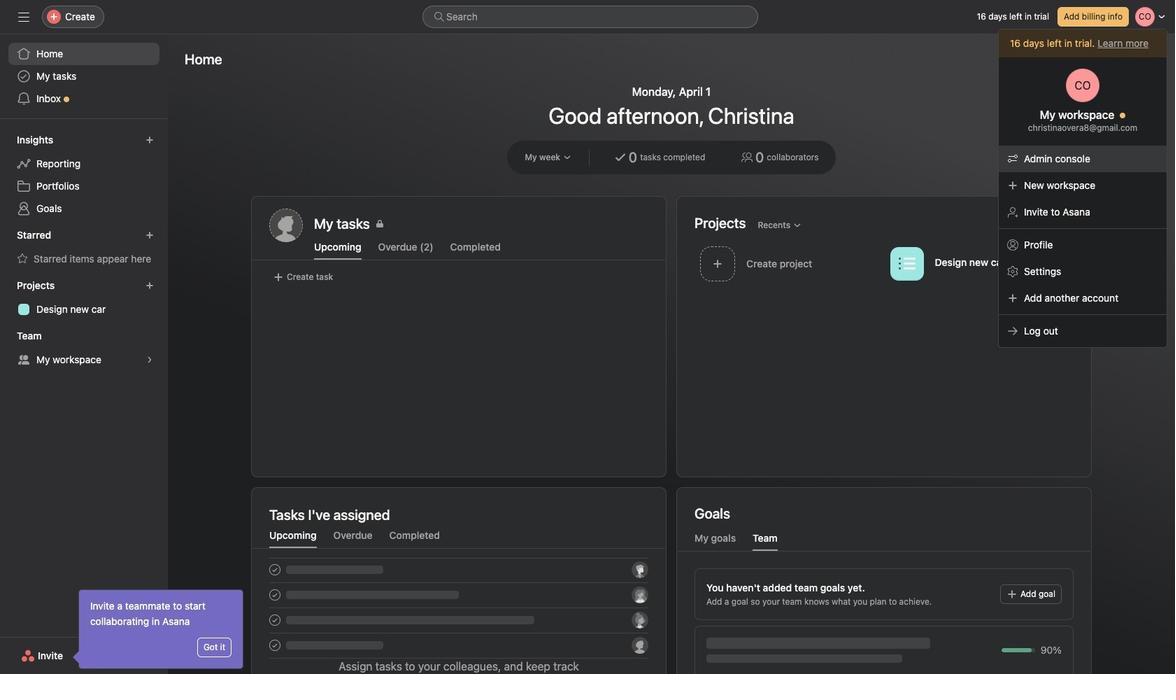 Task type: locate. For each thing, give the bounding box(es) containing it.
add items to starred image
[[146, 231, 154, 239]]

tooltip
[[75, 590, 243, 668]]

see details, my workspace image
[[146, 356, 154, 364]]

list image
[[899, 255, 916, 272]]

list item
[[695, 242, 885, 285]]

global element
[[0, 34, 168, 118]]

new insights image
[[146, 136, 154, 144]]

list box
[[423, 6, 759, 28]]

hide sidebar image
[[18, 11, 29, 22]]

add profile photo image
[[269, 209, 303, 242]]

open user profile image
[[1067, 69, 1100, 102]]

teams element
[[0, 323, 168, 374]]

insights element
[[0, 127, 168, 223]]

menu item
[[1000, 146, 1168, 172]]



Task type: describe. For each thing, give the bounding box(es) containing it.
new project or portfolio image
[[146, 281, 154, 290]]

starred element
[[0, 223, 168, 273]]

projects element
[[0, 273, 168, 323]]



Task type: vqa. For each thing, say whether or not it's contained in the screenshot.
dialog
no



